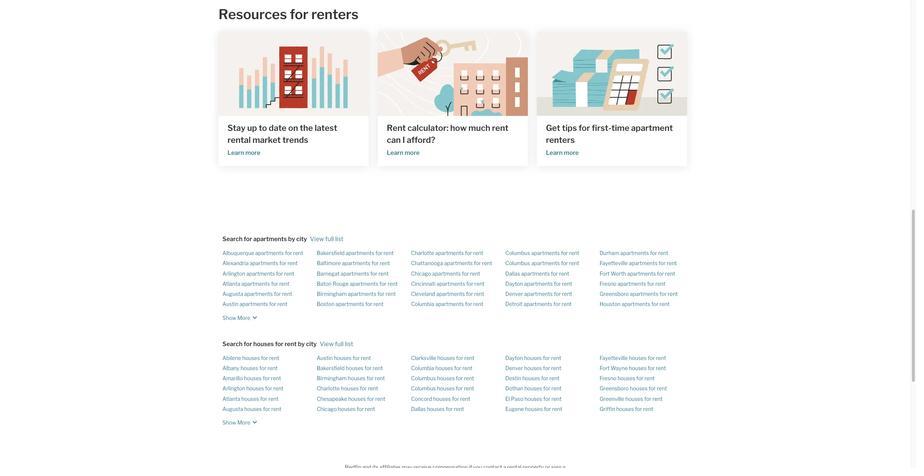 Task type: describe. For each thing, give the bounding box(es) containing it.
apartments for augusta apartments for rent link
[[244, 291, 273, 297]]

concord houses for rent
[[411, 396, 471, 402]]

barnegat
[[317, 271, 340, 277]]

rent for the chattanooga apartments for rent link
[[482, 260, 492, 267]]

albuquerque apartments for rent
[[223, 250, 303, 257]]

birmingham houses for rent
[[317, 376, 385, 382]]

tips
[[562, 123, 577, 133]]

houses for columbia houses for rent "link"
[[436, 365, 453, 372]]

rent for the charlotte houses for rent link
[[368, 386, 378, 392]]

rent for eugene houses for rent link
[[552, 406, 562, 413]]

for for dothan houses for rent link
[[544, 386, 551, 392]]

greensboro apartments for rent
[[600, 291, 678, 297]]

apartments for 'cincinnati apartments for rent' link
[[437, 281, 465, 287]]

greenville houses for rent link
[[600, 396, 663, 402]]

2 columbus houses for rent link from the top
[[411, 386, 474, 392]]

destin
[[506, 376, 521, 382]]

baton
[[317, 281, 332, 287]]

dayton apartments for rent link
[[506, 281, 572, 287]]

show more for search for apartments by city view full list
[[223, 315, 250, 321]]

denver for denver apartments for rent
[[506, 291, 523, 297]]

cincinnati apartments for rent link
[[411, 281, 485, 287]]

concord
[[411, 396, 432, 402]]

rent for albany houses for rent link
[[268, 365, 278, 372]]

1 horizontal spatial by
[[298, 341, 305, 348]]

time
[[612, 123, 630, 133]]

for for albuquerque apartments for rent link
[[285, 250, 292, 257]]

apartments for alexandria apartments for rent link
[[250, 260, 278, 267]]

chicago houses for rent
[[317, 406, 375, 413]]

fresno apartments for rent link
[[600, 281, 666, 287]]

birmingham houses for rent link
[[317, 376, 385, 382]]

greenville houses for rent
[[600, 396, 663, 402]]

calculator:
[[408, 123, 449, 133]]

denver houses for rent link
[[506, 365, 562, 372]]

atlanta apartments for rent link
[[223, 281, 290, 287]]

birmingham apartments for rent link
[[317, 291, 396, 297]]

apartments for charlotte apartments for rent "link"
[[435, 250, 464, 257]]

barnegat apartments for rent link
[[317, 271, 389, 277]]

dothan houses for rent link
[[506, 386, 562, 392]]

stay up to date on the latest rental market trends link
[[228, 122, 360, 146]]

rent for birmingham apartments for rent link
[[386, 291, 396, 297]]

albany
[[223, 365, 240, 372]]

abilene houses for rent link
[[223, 355, 279, 362]]

3 learn from the left
[[546, 149, 563, 157]]

0 vertical spatial city
[[296, 236, 307, 243]]

houses for amarillo houses for rent link
[[244, 376, 262, 382]]

for for arlington apartments for rent link
[[276, 271, 283, 277]]

rent for dayton houses for rent link
[[551, 355, 561, 362]]

atlanta apartments for rent
[[223, 281, 290, 287]]

austin houses for rent link
[[317, 355, 371, 362]]

rent for the augusta houses for rent link
[[271, 406, 281, 413]]

amarillo
[[223, 376, 243, 382]]

3 more from the left
[[564, 149, 579, 157]]

rent for detroit apartments for rent link
[[562, 301, 572, 308]]

griffin
[[600, 406, 615, 413]]

graphic with hands with keys for renting an apartment and renting a house image
[[378, 32, 528, 116]]

up
[[247, 123, 257, 133]]

columbia apartments for rent link
[[411, 301, 484, 308]]

houses up 'abilene houses for rent' link
[[253, 341, 274, 348]]

for for austin apartments for rent link on the bottom left of the page
[[269, 301, 276, 308]]

for for dayton apartments for rent link on the bottom right
[[554, 281, 561, 287]]

for for 2nd columbus houses for rent link from the top of the page
[[456, 386, 463, 392]]

rent for arlington apartments for rent link
[[284, 271, 294, 277]]

houses down dothan houses for rent
[[525, 396, 542, 402]]

search for houses for rent by city view full list
[[223, 341, 353, 348]]

graphic with calculator, plant, and tips for first time renters image
[[537, 32, 687, 116]]

fort for fort wayne houses for rent
[[600, 365, 610, 372]]

detroit apartments for rent link
[[506, 301, 572, 308]]

baltimore apartments for rent
[[317, 260, 390, 267]]

for for austin houses for rent link
[[353, 355, 360, 362]]

barnegat apartments for rent
[[317, 271, 389, 277]]

rent for atlanta apartments for rent link
[[279, 281, 290, 287]]

greenville
[[600, 396, 625, 402]]

houses for the concord houses for rent link on the bottom
[[433, 396, 451, 402]]

apartments for detroit apartments for rent link
[[524, 301, 553, 308]]

bakersfield apartments for rent link
[[317, 250, 394, 257]]

for for chicago apartments for rent link
[[462, 271, 469, 277]]

1 columbus houses for rent link from the top
[[411, 376, 474, 382]]

bakersfield houses for rent link
[[317, 365, 383, 372]]

apartments for dayton apartments for rent link on the bottom right
[[524, 281, 553, 287]]

fayetteville for fayetteville apartments for rent
[[600, 260, 628, 267]]

rent for greenville houses for rent link
[[653, 396, 663, 402]]

durham
[[600, 250, 620, 257]]

chesapeake houses for rent
[[317, 396, 386, 402]]

trends
[[283, 135, 308, 145]]

el paso houses for rent link
[[506, 396, 562, 402]]

columbia houses for rent
[[411, 365, 473, 372]]

latest
[[315, 123, 337, 133]]

apartments for denver apartments for rent link
[[524, 291, 553, 297]]

dallas apartments for rent
[[506, 271, 569, 277]]

alexandria
[[223, 260, 249, 267]]

durham apartments for rent link
[[600, 250, 669, 257]]

rent for the columbia apartments for rent link
[[473, 301, 484, 308]]

1 columbus apartments for rent link from the top
[[506, 250, 580, 257]]

abilene
[[223, 355, 241, 362]]

clarksville houses for rent
[[411, 355, 475, 362]]

columbia houses for rent link
[[411, 365, 473, 372]]

for for eugene houses for rent link
[[544, 406, 551, 413]]

for for boston apartments for rent link
[[365, 301, 372, 308]]

fort wayne houses for rent
[[600, 365, 666, 372]]

for for second 'columbus apartments for rent' link from the bottom of the page
[[561, 250, 568, 257]]

rent for atlanta houses for rent link
[[269, 396, 279, 402]]

for for fayetteville houses for rent link
[[648, 355, 655, 362]]

baltimore
[[317, 260, 341, 267]]

for for arlington houses for rent link
[[265, 386, 272, 392]]

learn more for rental
[[228, 149, 261, 157]]

arlington houses for rent
[[223, 386, 284, 392]]

dayton for dayton houses for rent
[[506, 355, 523, 362]]

rent for charlotte apartments for rent "link"
[[473, 250, 483, 257]]

worth
[[611, 271, 626, 277]]

rent for birmingham houses for rent link
[[375, 376, 385, 382]]

rent for chicago houses for rent link
[[365, 406, 375, 413]]

for for birmingham apartments for rent link
[[378, 291, 385, 297]]

houses for griffin houses for rent link
[[617, 406, 634, 413]]

eugene houses for rent
[[506, 406, 562, 413]]

for for greenville houses for rent link
[[645, 396, 652, 402]]

apartments for barnegat apartments for rent link
[[341, 271, 369, 277]]

fayetteville apartments for rent
[[600, 260, 677, 267]]

0 vertical spatial list
[[335, 236, 344, 243]]

more for afford?
[[405, 149, 420, 157]]

houses for birmingham houses for rent link
[[348, 376, 366, 382]]

apartments for albuquerque apartments for rent link
[[255, 250, 284, 257]]

cleveland
[[411, 291, 435, 297]]

augusta houses for rent link
[[223, 406, 281, 413]]

apartment
[[631, 123, 673, 133]]

view full list link for view
[[320, 341, 353, 348]]

atlanta houses for rent
[[223, 396, 279, 402]]

rent for fayetteville houses for rent link
[[656, 355, 666, 362]]

1 vertical spatial view
[[320, 341, 334, 348]]

houses for fayetteville houses for rent link
[[629, 355, 647, 362]]

augusta apartments for rent
[[223, 291, 292, 297]]

rent for dayton apartments for rent link on the bottom right
[[562, 281, 572, 287]]

griffin houses for rent link
[[600, 406, 654, 413]]

rent for columbia houses for rent "link"
[[463, 365, 473, 372]]

houston
[[600, 301, 621, 308]]

for for atlanta houses for rent link
[[260, 396, 267, 402]]

learn for afford?
[[387, 149, 404, 157]]

fresno houses for rent
[[600, 376, 655, 382]]

clarksville houses for rent link
[[411, 355, 475, 362]]

austin for austin houses for rent
[[317, 355, 333, 362]]

resources
[[219, 6, 287, 23]]

chicago apartments for rent
[[411, 271, 480, 277]]

for for denver houses for rent "link"
[[543, 365, 550, 372]]

fort worth apartments for rent
[[600, 271, 676, 277]]

birmingham for birmingham apartments for rent
[[317, 291, 347, 297]]

for for the destin houses for rent link
[[541, 376, 549, 382]]

first-
[[592, 123, 612, 133]]

arlington for arlington houses for rent
[[223, 386, 245, 392]]

rent for the fresno houses for rent "link"
[[645, 376, 655, 382]]

houston apartments for rent link
[[600, 301, 670, 308]]

0 horizontal spatial full
[[325, 236, 334, 243]]

show more for search for houses for rent by city view full list
[[223, 420, 250, 426]]

more for houses
[[237, 420, 250, 426]]

2 columbus apartments for rent from the top
[[506, 260, 580, 267]]

houses for chicago houses for rent link
[[338, 406, 356, 413]]

for for the charlotte houses for rent link
[[360, 386, 367, 392]]

austin houses for rent
[[317, 355, 371, 362]]

for for dallas apartments for rent link
[[551, 271, 558, 277]]

learn more for afford?
[[387, 149, 420, 157]]

renters inside get tips for first-time apartment renters
[[546, 135, 575, 145]]

for for the augusta houses for rent link
[[263, 406, 270, 413]]

albuquerque apartments for rent link
[[223, 250, 303, 257]]

greensboro apartments for rent link
[[600, 291, 678, 297]]

cincinnati apartments for rent
[[411, 281, 485, 287]]

arlington houses for rent link
[[223, 386, 284, 392]]

for for the concord houses for rent link on the bottom
[[452, 396, 459, 402]]

for for bakersfield houses for rent link on the bottom of page
[[365, 365, 372, 372]]

apartments for cleveland apartments for rent link
[[437, 291, 465, 297]]

rent for denver houses for rent "link"
[[551, 365, 562, 372]]

apartments for durham apartments for rent link
[[621, 250, 649, 257]]

can
[[387, 135, 401, 145]]

greensboro houses for rent link
[[600, 386, 667, 392]]

for for dayton houses for rent link
[[543, 355, 550, 362]]

cleveland apartments for rent
[[411, 291, 485, 297]]

alexandria apartments for rent link
[[223, 260, 298, 267]]

charlotte apartments for rent
[[411, 250, 483, 257]]



Task type: locate. For each thing, give the bounding box(es) containing it.
for for chesapeake houses for rent link
[[367, 396, 374, 402]]

dallas up dayton apartments for rent link on the bottom right
[[506, 271, 520, 277]]

amarillo houses for rent link
[[223, 376, 281, 382]]

rent for the destin houses for rent link
[[550, 376, 560, 382]]

renters
[[311, 6, 359, 23], [546, 135, 575, 145]]

apartments for austin apartments for rent link on the bottom left of the page
[[240, 301, 268, 308]]

fresno down worth
[[600, 281, 617, 287]]

birmingham up the charlotte houses for rent link
[[317, 376, 347, 382]]

dayton up detroit
[[506, 281, 523, 287]]

albany houses for rent
[[223, 365, 278, 372]]

2 dayton from the top
[[506, 355, 523, 362]]

1 more from the left
[[246, 149, 261, 157]]

fayetteville up wayne
[[600, 355, 628, 362]]

greensboro up the greenville
[[600, 386, 629, 392]]

show down the augusta houses for rent link
[[223, 420, 236, 426]]

1 vertical spatial by
[[298, 341, 305, 348]]

rent
[[492, 123, 509, 133], [293, 250, 303, 257], [384, 250, 394, 257], [473, 250, 483, 257], [569, 250, 580, 257], [659, 250, 669, 257], [288, 260, 298, 267], [380, 260, 390, 267], [482, 260, 492, 267], [569, 260, 580, 267], [667, 260, 677, 267], [284, 271, 294, 277], [379, 271, 389, 277], [470, 271, 480, 277], [559, 271, 569, 277], [665, 271, 676, 277], [279, 281, 290, 287], [388, 281, 398, 287], [475, 281, 485, 287], [562, 281, 572, 287], [656, 281, 666, 287], [282, 291, 292, 297], [386, 291, 396, 297], [474, 291, 485, 297], [562, 291, 572, 297], [668, 291, 678, 297], [277, 301, 288, 308], [374, 301, 384, 308], [473, 301, 484, 308], [562, 301, 572, 308], [660, 301, 670, 308], [285, 341, 297, 348], [269, 355, 279, 362], [361, 355, 371, 362], [465, 355, 475, 362], [551, 355, 561, 362], [656, 355, 666, 362], [268, 365, 278, 372], [373, 365, 383, 372], [463, 365, 473, 372], [551, 365, 562, 372], [656, 365, 666, 372], [271, 376, 281, 382], [375, 376, 385, 382], [464, 376, 474, 382], [550, 376, 560, 382], [645, 376, 655, 382], [273, 386, 284, 392], [368, 386, 378, 392], [464, 386, 474, 392], [552, 386, 562, 392], [657, 386, 667, 392], [269, 396, 279, 402], [375, 396, 386, 402], [460, 396, 471, 402], [552, 396, 562, 402], [653, 396, 663, 402], [271, 406, 281, 413], [365, 406, 375, 413], [454, 406, 464, 413], [552, 406, 562, 413], [644, 406, 654, 413]]

show more link down austin apartments for rent
[[223, 311, 259, 322]]

augusta apartments for rent link
[[223, 291, 292, 297]]

1 vertical spatial arlington
[[223, 386, 245, 392]]

for for augusta apartments for rent link
[[274, 291, 281, 297]]

1 show more link from the top
[[223, 311, 259, 322]]

chicago down chesapeake
[[317, 406, 337, 413]]

for for columbia houses for rent "link"
[[454, 365, 461, 372]]

houses down chesapeake houses for rent link
[[338, 406, 356, 413]]

arlington down alexandria
[[223, 271, 245, 277]]

1 vertical spatial charlotte
[[317, 386, 340, 392]]

el paso houses for rent
[[506, 396, 562, 402]]

0 vertical spatial bakersfield
[[317, 250, 345, 257]]

charlotte houses for rent
[[317, 386, 378, 392]]

list
[[335, 236, 344, 243], [345, 341, 353, 348]]

1 vertical spatial birmingham
[[317, 376, 347, 382]]

0 vertical spatial arlington
[[223, 271, 245, 277]]

for for 'abilene houses for rent' link
[[261, 355, 268, 362]]

1 horizontal spatial more
[[405, 149, 420, 157]]

houses up the arlington houses for rent at the bottom of the page
[[244, 376, 262, 382]]

chicago up cincinnati
[[411, 271, 431, 277]]

rent for alexandria apartments for rent link
[[288, 260, 298, 267]]

0 vertical spatial fresno
[[600, 281, 617, 287]]

0 vertical spatial columbus apartments for rent
[[506, 250, 580, 257]]

0 horizontal spatial chicago
[[317, 406, 337, 413]]

for for detroit apartments for rent link
[[554, 301, 561, 308]]

houses down the columbia houses for rent
[[437, 376, 455, 382]]

houses down "greensboro houses for rent"
[[626, 396, 643, 402]]

rent inside rent calculator: how much rent can i afford?
[[492, 123, 509, 133]]

2 arlington from the top
[[223, 386, 245, 392]]

austin up bakersfield houses for rent link on the bottom of page
[[317, 355, 333, 362]]

rent for "bakersfield apartments for rent" link
[[384, 250, 394, 257]]

1 vertical spatial renters
[[546, 135, 575, 145]]

0 vertical spatial show more
[[223, 315, 250, 321]]

bakersfield for bakersfield houses for rent
[[317, 365, 345, 372]]

augusta for augusta apartments for rent
[[223, 291, 243, 297]]

dayton up the destin
[[506, 355, 523, 362]]

0 vertical spatial dayton
[[506, 281, 523, 287]]

learn more down the 'i' at left top
[[387, 149, 420, 157]]

eugene
[[506, 406, 524, 413]]

for for the fresno houses for rent "link"
[[637, 376, 644, 382]]

dayton
[[506, 281, 523, 287], [506, 355, 523, 362]]

2 fayetteville from the top
[[600, 355, 628, 362]]

rent for boston apartments for rent link
[[374, 301, 384, 308]]

1 denver from the top
[[506, 291, 523, 297]]

for for the chattanooga apartments for rent link
[[474, 260, 481, 267]]

rent for 'cincinnati apartments for rent' link
[[475, 281, 485, 287]]

2 bakersfield from the top
[[317, 365, 345, 372]]

columbus houses for rent down the columbia houses for rent
[[411, 376, 474, 382]]

1 dayton from the top
[[506, 281, 523, 287]]

austin for austin apartments for rent
[[223, 301, 238, 308]]

destin houses for rent link
[[506, 376, 560, 382]]

0 vertical spatial renters
[[311, 6, 359, 23]]

baton rouge apartments for rent link
[[317, 281, 398, 287]]

fort left worth
[[600, 271, 610, 277]]

0 vertical spatial austin
[[223, 301, 238, 308]]

1 horizontal spatial austin
[[317, 355, 333, 362]]

show for search for apartments by city
[[223, 315, 236, 321]]

1 vertical spatial fort
[[600, 365, 610, 372]]

1 vertical spatial fresno
[[600, 376, 617, 382]]

columbus apartments for rent link
[[506, 250, 580, 257], [506, 260, 580, 267]]

1 vertical spatial atlanta
[[223, 396, 240, 402]]

1 vertical spatial dallas
[[411, 406, 426, 413]]

1 horizontal spatial chicago
[[411, 271, 431, 277]]

apartments for chicago apartments for rent link
[[432, 271, 461, 277]]

greensboro for greensboro houses for rent
[[600, 386, 629, 392]]

houses up birmingham houses for rent
[[346, 365, 364, 372]]

date
[[269, 123, 287, 133]]

dayton apartments for rent
[[506, 281, 572, 287]]

concord houses for rent link
[[411, 396, 471, 402]]

list up austin houses for rent
[[345, 341, 353, 348]]

show more link for houses
[[223, 416, 259, 427]]

1 horizontal spatial full
[[335, 341, 344, 348]]

columbus houses for rent link up concord houses for rent
[[411, 386, 474, 392]]

albany houses for rent link
[[223, 365, 278, 372]]

0 vertical spatial dallas
[[506, 271, 520, 277]]

columbus houses for rent for 2nd columbus houses for rent link from the top of the page
[[411, 386, 474, 392]]

columbia
[[411, 301, 434, 308], [411, 365, 434, 372]]

more down the augusta houses for rent link
[[237, 420, 250, 426]]

for for birmingham houses for rent link
[[367, 376, 374, 382]]

houses for austin houses for rent link
[[334, 355, 352, 362]]

houses up denver houses for rent
[[524, 355, 542, 362]]

2 horizontal spatial more
[[564, 149, 579, 157]]

1 vertical spatial fayetteville
[[600, 355, 628, 362]]

houses down el paso houses for rent
[[525, 406, 543, 413]]

1 vertical spatial list
[[345, 341, 353, 348]]

show more
[[223, 315, 250, 321], [223, 420, 250, 426]]

denver apartments for rent
[[506, 291, 572, 297]]

dallas apartments for rent link
[[506, 271, 569, 277]]

dothan
[[506, 386, 524, 392]]

houses for dayton houses for rent link
[[524, 355, 542, 362]]

1 vertical spatial chicago
[[317, 406, 337, 413]]

austin
[[223, 301, 238, 308], [317, 355, 333, 362]]

fort worth apartments for rent link
[[600, 271, 676, 277]]

augusta up austin apartments for rent
[[223, 291, 243, 297]]

for for fayetteville apartments for rent link
[[659, 260, 666, 267]]

houses down denver houses for rent
[[523, 376, 540, 382]]

1 horizontal spatial list
[[345, 341, 353, 348]]

columbia down the clarksville
[[411, 365, 434, 372]]

houses for the charlotte houses for rent link
[[341, 386, 359, 392]]

boston
[[317, 301, 335, 308]]

afford?
[[407, 135, 436, 145]]

2 search from the top
[[223, 341, 243, 348]]

0 vertical spatial columbus apartments for rent link
[[506, 250, 580, 257]]

rent calculator: how much rent can i afford?
[[387, 123, 509, 145]]

austin down augusta apartments for rent
[[223, 301, 238, 308]]

show down austin apartments for rent link on the bottom left of the page
[[223, 315, 236, 321]]

0 vertical spatial view full list link
[[310, 236, 344, 243]]

more for rental
[[246, 149, 261, 157]]

0 horizontal spatial more
[[246, 149, 261, 157]]

2 atlanta from the top
[[223, 396, 240, 402]]

more for apartments
[[237, 315, 250, 321]]

birmingham apartments for rent
[[317, 291, 396, 297]]

2 show more from the top
[[223, 420, 250, 426]]

atlanta down alexandria
[[223, 281, 240, 287]]

1 vertical spatial view full list link
[[320, 341, 353, 348]]

2 columbus houses for rent from the top
[[411, 386, 474, 392]]

columbia for columbia houses for rent
[[411, 365, 434, 372]]

0 vertical spatial full
[[325, 236, 334, 243]]

apartments for 'baltimore apartments for rent' 'link'
[[342, 260, 371, 267]]

chicago for chicago apartments for rent
[[411, 271, 431, 277]]

0 horizontal spatial austin
[[223, 301, 238, 308]]

0 horizontal spatial renters
[[311, 6, 359, 23]]

0 vertical spatial charlotte
[[411, 250, 434, 257]]

more down the 'i' at left top
[[405, 149, 420, 157]]

for for griffin houses for rent link
[[635, 406, 642, 413]]

1 birmingham from the top
[[317, 291, 347, 297]]

rent for fresno apartments for rent link at the bottom right of page
[[656, 281, 666, 287]]

1 horizontal spatial charlotte
[[411, 250, 434, 257]]

search up albuquerque
[[223, 236, 243, 243]]

0 vertical spatial denver
[[506, 291, 523, 297]]

bakersfield down austin houses for rent
[[317, 365, 345, 372]]

fresno apartments for rent
[[600, 281, 666, 287]]

houses down clarksville houses for rent
[[436, 365, 453, 372]]

for for denver apartments for rent link
[[554, 291, 561, 297]]

graphic with apartment building and bar graphs image
[[219, 32, 369, 116]]

destin houses for rent
[[506, 376, 560, 382]]

for for cleveland apartments for rent link
[[466, 291, 473, 297]]

rent for dothan houses for rent link
[[552, 386, 562, 392]]

columbus houses for rent link down the columbia houses for rent
[[411, 376, 474, 382]]

search up abilene
[[223, 341, 243, 348]]

greensboro houses for rent
[[600, 386, 667, 392]]

0 vertical spatial augusta
[[223, 291, 243, 297]]

detroit
[[506, 301, 523, 308]]

market
[[253, 135, 281, 145]]

1 horizontal spatial renters
[[546, 135, 575, 145]]

1 horizontal spatial dallas
[[506, 271, 520, 277]]

apartments for atlanta apartments for rent link
[[242, 281, 270, 287]]

1 search from the top
[[223, 236, 243, 243]]

get tips for first-time apartment renters link
[[546, 122, 678, 146]]

houses up dallas houses for rent link
[[433, 396, 451, 402]]

for for durham apartments for rent link
[[650, 250, 657, 257]]

bakersfield up baltimore
[[317, 250, 345, 257]]

arlington down amarillo on the bottom left of page
[[223, 386, 245, 392]]

0 vertical spatial search
[[223, 236, 243, 243]]

fresno down wayne
[[600, 376, 617, 382]]

2 greensboro from the top
[[600, 386, 629, 392]]

1 fayetteville from the top
[[600, 260, 628, 267]]

houses up 'augusta houses for rent'
[[242, 396, 259, 402]]

stay
[[228, 123, 246, 133]]

columbia apartments for rent
[[411, 301, 484, 308]]

1 arlington from the top
[[223, 271, 245, 277]]

austin apartments for rent link
[[223, 301, 288, 308]]

2 birmingham from the top
[[317, 376, 347, 382]]

chicago houses for rent link
[[317, 406, 375, 413]]

columbus houses for rent up concord houses for rent
[[411, 386, 474, 392]]

1 vertical spatial augusta
[[223, 406, 243, 413]]

1 columbus houses for rent from the top
[[411, 376, 474, 382]]

view full list link
[[310, 236, 344, 243], [320, 341, 353, 348]]

rent calculator: how much rent can i afford? link
[[387, 122, 519, 146]]

0 vertical spatial fort
[[600, 271, 610, 277]]

view full list link for list
[[310, 236, 344, 243]]

fort left wayne
[[600, 365, 610, 372]]

1 augusta from the top
[[223, 291, 243, 297]]

rent for fayetteville apartments for rent link
[[667, 260, 677, 267]]

learn for rental
[[228, 149, 244, 157]]

2 show more link from the top
[[223, 416, 259, 427]]

2 horizontal spatial learn
[[546, 149, 563, 157]]

2 augusta from the top
[[223, 406, 243, 413]]

0 horizontal spatial charlotte
[[317, 386, 340, 392]]

houses down charlotte houses for rent
[[348, 396, 366, 402]]

arlington apartments for rent
[[223, 271, 294, 277]]

albuquerque
[[223, 250, 254, 257]]

1 vertical spatial show
[[223, 420, 236, 426]]

griffin houses for rent
[[600, 406, 654, 413]]

0 vertical spatial atlanta
[[223, 281, 240, 287]]

0 vertical spatial columbia
[[411, 301, 434, 308]]

1 vertical spatial full
[[335, 341, 344, 348]]

2 fort from the top
[[600, 365, 610, 372]]

houses down fort wayne houses for rent link
[[618, 376, 636, 382]]

dayton for dayton apartments for rent
[[506, 281, 523, 287]]

rent for amarillo houses for rent link
[[271, 376, 281, 382]]

learn down "rental"
[[228, 149, 244, 157]]

1 vertical spatial greensboro
[[600, 386, 629, 392]]

houses for atlanta houses for rent link
[[242, 396, 259, 402]]

for for dallas houses for rent link
[[446, 406, 453, 413]]

apartments for greensboro apartments for rent link
[[630, 291, 659, 297]]

1 vertical spatial columbus houses for rent
[[411, 386, 474, 392]]

birmingham
[[317, 291, 347, 297], [317, 376, 347, 382]]

houses down amarillo houses for rent link
[[246, 386, 264, 392]]

alexandria apartments for rent
[[223, 260, 298, 267]]

0 vertical spatial show more link
[[223, 311, 259, 322]]

houses down dayton houses for rent link
[[524, 365, 542, 372]]

greensboro up houston
[[600, 291, 629, 297]]

2 fresno from the top
[[600, 376, 617, 382]]

charlotte up chesapeake
[[317, 386, 340, 392]]

houses for chesapeake houses for rent link
[[348, 396, 366, 402]]

learn more down the tips
[[546, 149, 579, 157]]

houses up fort wayne houses for rent link
[[629, 355, 647, 362]]

houses down 'abilene houses for rent' link
[[241, 365, 258, 372]]

augusta down atlanta houses for rent link
[[223, 406, 243, 413]]

0 vertical spatial columbus houses for rent
[[411, 376, 474, 382]]

dothan houses for rent
[[506, 386, 562, 392]]

2 columbus apartments for rent link from the top
[[506, 260, 580, 267]]

0 vertical spatial chicago
[[411, 271, 431, 277]]

0 horizontal spatial dallas
[[411, 406, 426, 413]]

dallas down concord
[[411, 406, 426, 413]]

houses for clarksville houses for rent link
[[438, 355, 455, 362]]

1 columbus apartments for rent from the top
[[506, 250, 580, 257]]

1 vertical spatial more
[[237, 420, 250, 426]]

apartments for houston apartments for rent link
[[622, 301, 651, 308]]

houses up the columbia houses for rent
[[438, 355, 455, 362]]

1 learn from the left
[[228, 149, 244, 157]]

1 vertical spatial columbus houses for rent link
[[411, 386, 474, 392]]

more down austin apartments for rent
[[237, 315, 250, 321]]

1 more from the top
[[237, 315, 250, 321]]

1 vertical spatial bakersfield
[[317, 365, 345, 372]]

1 greensboro from the top
[[600, 291, 629, 297]]

charlotte for charlotte apartments for rent
[[411, 250, 434, 257]]

apartments for "bakersfield apartments for rent" link
[[346, 250, 374, 257]]

houses down the concord houses for rent link on the bottom
[[427, 406, 445, 413]]

rent for houston apartments for rent link
[[660, 301, 670, 308]]

atlanta for atlanta apartments for rent
[[223, 281, 240, 287]]

1 vertical spatial columbus apartments for rent link
[[506, 260, 580, 267]]

for for atlanta apartments for rent link
[[271, 281, 278, 287]]

more down the tips
[[564, 149, 579, 157]]

learn more down "rental"
[[228, 149, 261, 157]]

houses for albany houses for rent link
[[241, 365, 258, 372]]

1 vertical spatial show more
[[223, 420, 250, 426]]

rent for chesapeake houses for rent link
[[375, 396, 386, 402]]

atlanta down amarillo on the bottom left of page
[[223, 396, 240, 402]]

fort
[[600, 271, 610, 277], [600, 365, 610, 372]]

1 atlanta from the top
[[223, 281, 240, 287]]

full up austin houses for rent
[[335, 341, 344, 348]]

1 fresno from the top
[[600, 281, 617, 287]]

dallas houses for rent
[[411, 406, 464, 413]]

chattanooga apartments for rent
[[411, 260, 492, 267]]

bakersfield
[[317, 250, 345, 257], [317, 365, 345, 372]]

0 vertical spatial by
[[288, 236, 295, 243]]

houses
[[253, 341, 274, 348], [242, 355, 260, 362], [334, 355, 352, 362], [438, 355, 455, 362], [524, 355, 542, 362], [629, 355, 647, 362], [241, 365, 258, 372], [346, 365, 364, 372], [436, 365, 453, 372], [524, 365, 542, 372], [629, 365, 647, 372], [244, 376, 262, 382], [348, 376, 366, 382], [437, 376, 455, 382], [523, 376, 540, 382], [618, 376, 636, 382], [246, 386, 264, 392], [341, 386, 359, 392], [437, 386, 455, 392], [525, 386, 542, 392], [630, 386, 648, 392], [242, 396, 259, 402], [348, 396, 366, 402], [433, 396, 451, 402], [525, 396, 542, 402], [626, 396, 643, 402], [244, 406, 262, 413], [338, 406, 356, 413], [427, 406, 445, 413], [525, 406, 543, 413], [617, 406, 634, 413]]

rent for greensboro houses for rent link
[[657, 386, 667, 392]]

fort for fort worth apartments for rent
[[600, 271, 610, 277]]

1 horizontal spatial learn
[[387, 149, 404, 157]]

apartments for the chattanooga apartments for rent link
[[444, 260, 473, 267]]

cleveland apartments for rent link
[[411, 291, 485, 297]]

much
[[469, 123, 491, 133]]

houses for the augusta houses for rent link
[[244, 406, 262, 413]]

get
[[546, 123, 561, 133]]

atlanta for atlanta houses for rent
[[223, 396, 240, 402]]

learn down get
[[546, 149, 563, 157]]

1 show from the top
[[223, 315, 236, 321]]

rent for cleveland apartments for rent link
[[474, 291, 485, 297]]

2 more from the left
[[405, 149, 420, 157]]

0 horizontal spatial by
[[288, 236, 295, 243]]

greensboro for greensboro apartments for rent
[[600, 291, 629, 297]]

dayton houses for rent
[[506, 355, 561, 362]]

houston apartments for rent
[[600, 301, 670, 308]]

1 bakersfield from the top
[[317, 250, 345, 257]]

2 learn from the left
[[387, 149, 404, 157]]

houses up concord houses for rent
[[437, 386, 455, 392]]

rental
[[228, 135, 251, 145]]

fort wayne houses for rent link
[[600, 365, 666, 372]]

1 vertical spatial show more link
[[223, 416, 259, 427]]

columbus houses for rent link
[[411, 376, 474, 382], [411, 386, 474, 392]]

houses up bakersfield houses for rent link on the bottom of page
[[334, 355, 352, 362]]

1 horizontal spatial learn more
[[387, 149, 420, 157]]

columbia down cleveland
[[411, 301, 434, 308]]

houses for second columbus houses for rent link from the bottom
[[437, 376, 455, 382]]

for for chicago houses for rent link
[[357, 406, 364, 413]]

houses up albany houses for rent
[[242, 355, 260, 362]]

0 vertical spatial more
[[237, 315, 250, 321]]

0 vertical spatial columbus houses for rent link
[[411, 376, 474, 382]]

learn down can
[[387, 149, 404, 157]]

0 vertical spatial show
[[223, 315, 236, 321]]

houses down bakersfield houses for rent link on the bottom of page
[[348, 376, 366, 382]]

1 vertical spatial columbus apartments for rent
[[506, 260, 580, 267]]

learn more
[[228, 149, 261, 157], [387, 149, 420, 157], [546, 149, 579, 157]]

chesapeake houses for rent link
[[317, 396, 386, 402]]

houses up el paso houses for rent
[[525, 386, 542, 392]]

houses for dothan houses for rent link
[[525, 386, 542, 392]]

dayton houses for rent link
[[506, 355, 561, 362]]

1 vertical spatial city
[[306, 341, 317, 348]]

2 horizontal spatial learn more
[[546, 149, 579, 157]]

1 vertical spatial austin
[[317, 355, 333, 362]]

chicago for chicago houses for rent
[[317, 406, 337, 413]]

view full list link up austin houses for rent
[[320, 341, 353, 348]]

bakersfield houses for rent
[[317, 365, 383, 372]]

1 learn more from the left
[[228, 149, 261, 157]]

3 learn more from the left
[[546, 149, 579, 157]]

bakersfield for bakersfield apartments for rent
[[317, 250, 345, 257]]

denver houses for rent
[[506, 365, 562, 372]]

show more down austin apartments for rent link on the bottom left of the page
[[223, 315, 250, 321]]

1 show more from the top
[[223, 315, 250, 321]]

list up "bakersfield apartments for rent" link
[[335, 236, 344, 243]]

cincinnati
[[411, 281, 436, 287]]

show more link down the augusta houses for rent link
[[223, 416, 259, 427]]

more
[[237, 315, 250, 321], [237, 420, 250, 426]]

full
[[325, 236, 334, 243], [335, 341, 344, 348]]

full up baltimore
[[325, 236, 334, 243]]

houses down fayetteville houses for rent
[[629, 365, 647, 372]]

0 vertical spatial greensboro
[[600, 291, 629, 297]]

houses down greenville houses for rent link
[[617, 406, 634, 413]]

for inside get tips for first-time apartment renters
[[579, 123, 590, 133]]

fayetteville houses for rent
[[600, 355, 666, 362]]

0 horizontal spatial list
[[335, 236, 344, 243]]

0 vertical spatial fayetteville
[[600, 260, 628, 267]]

denver up the destin
[[506, 365, 523, 372]]

search for search for houses for rent by city
[[223, 341, 243, 348]]

1 vertical spatial search
[[223, 341, 243, 348]]

1 vertical spatial columbia
[[411, 365, 434, 372]]

0 horizontal spatial learn more
[[228, 149, 261, 157]]

houses for bakersfield houses for rent link on the bottom of page
[[346, 365, 364, 372]]

rent for the concord houses for rent link on the bottom
[[460, 396, 471, 402]]

fayetteville down durham
[[600, 260, 628, 267]]

for for 1st 'columbus apartments for rent' link from the bottom
[[561, 260, 568, 267]]

rent for barnegat apartments for rent link
[[379, 271, 389, 277]]

show more down the augusta houses for rent link
[[223, 420, 250, 426]]

2 denver from the top
[[506, 365, 523, 372]]

houses up greenville houses for rent link
[[630, 386, 648, 392]]

1 columbia from the top
[[411, 301, 434, 308]]

view up baltimore
[[310, 236, 324, 243]]

charlotte up chattanooga
[[411, 250, 434, 257]]

for for second columbus houses for rent link from the bottom
[[456, 376, 463, 382]]

2 show from the top
[[223, 420, 236, 426]]

2 learn more from the left
[[387, 149, 420, 157]]

2 columbia from the top
[[411, 365, 434, 372]]

rent for greensboro apartments for rent link
[[668, 291, 678, 297]]

0 vertical spatial birmingham
[[317, 291, 347, 297]]

chicago
[[411, 271, 431, 277], [317, 406, 337, 413]]

el
[[506, 396, 510, 402]]

0 vertical spatial view
[[310, 236, 324, 243]]

1 fort from the top
[[600, 271, 610, 277]]

houses down atlanta houses for rent
[[244, 406, 262, 413]]

1 vertical spatial denver
[[506, 365, 523, 372]]

denver
[[506, 291, 523, 297], [506, 365, 523, 372]]

more down market at top left
[[246, 149, 261, 157]]

birmingham up boston
[[317, 291, 347, 297]]

1 vertical spatial dayton
[[506, 355, 523, 362]]

columbus houses for rent
[[411, 376, 474, 382], [411, 386, 474, 392]]

2 more from the top
[[237, 420, 250, 426]]

0 horizontal spatial learn
[[228, 149, 244, 157]]

view full list link up baltimore
[[310, 236, 344, 243]]

view up austin houses for rent
[[320, 341, 334, 348]]

houses down birmingham houses for rent link
[[341, 386, 359, 392]]

denver up detroit
[[506, 291, 523, 297]]

arlington apartments for rent link
[[223, 271, 294, 277]]

birmingham for birmingham houses for rent
[[317, 376, 347, 382]]



Task type: vqa. For each thing, say whether or not it's contained in the screenshot.
1
no



